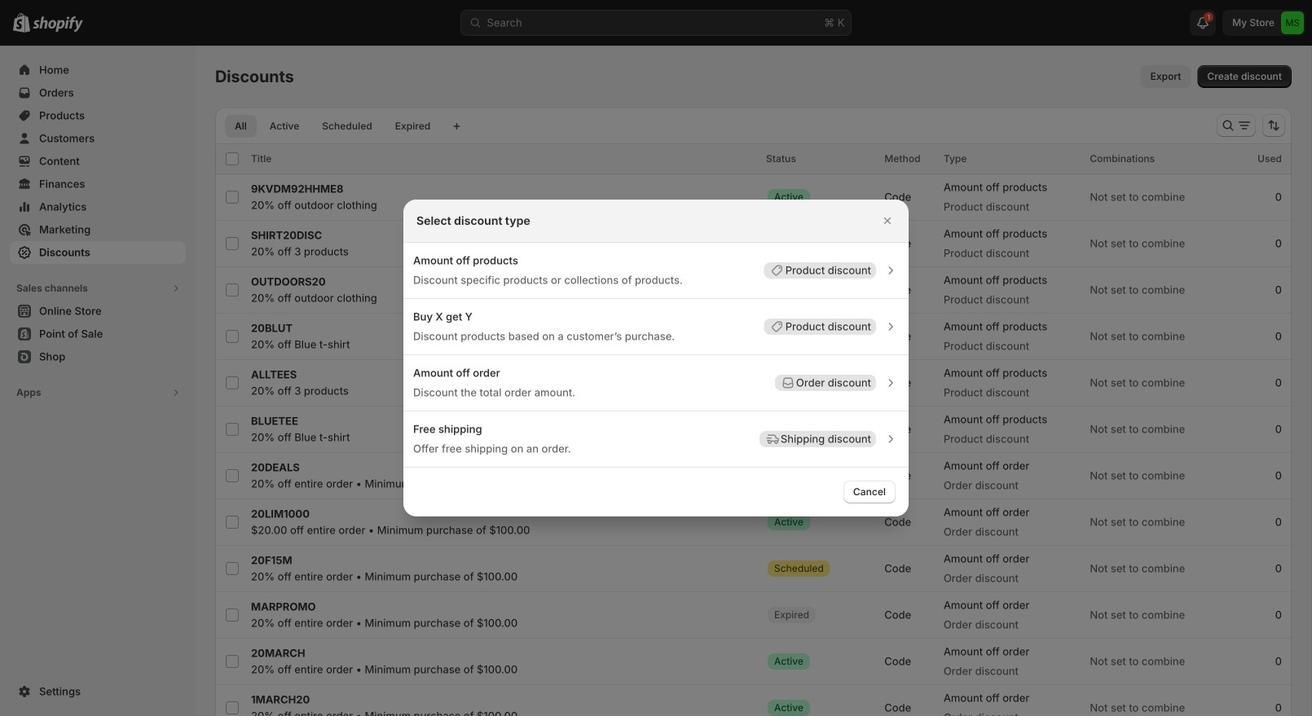Task type: vqa. For each thing, say whether or not it's contained in the screenshot.
your
no



Task type: describe. For each thing, give the bounding box(es) containing it.
shopify image
[[33, 16, 83, 32]]



Task type: locate. For each thing, give the bounding box(es) containing it.
dialog
[[0, 200, 1312, 517]]

tab list
[[222, 114, 444, 138]]



